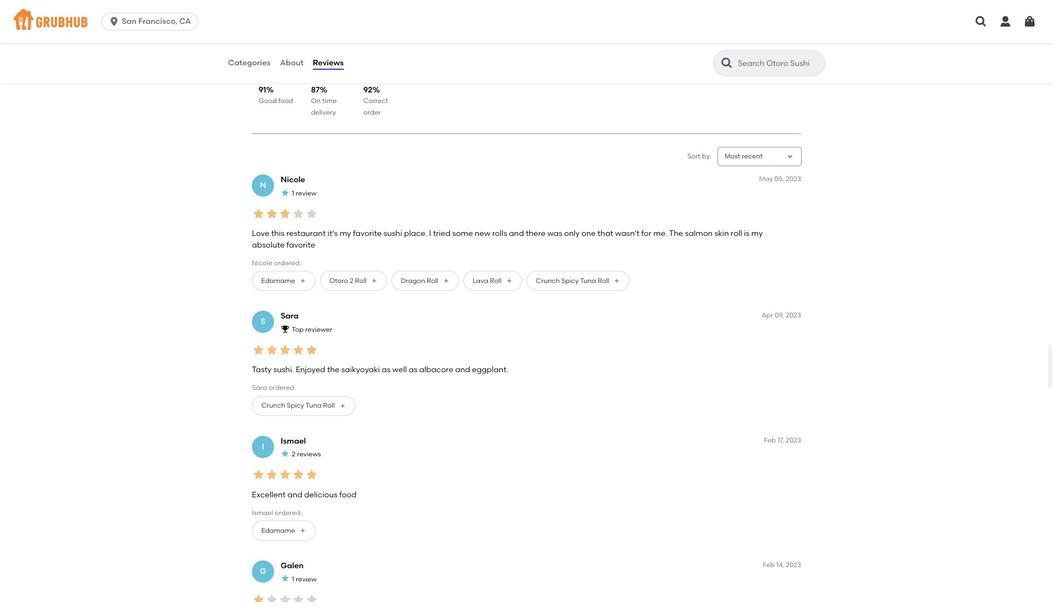 Task type: vqa. For each thing, say whether or not it's contained in the screenshot.


Task type: locate. For each thing, give the bounding box(es) containing it.
and right albacore
[[455, 365, 470, 374]]

1 as from the left
[[382, 365, 391, 374]]

1 vertical spatial crunch
[[261, 402, 285, 409]]

crunch
[[536, 277, 560, 285], [261, 402, 285, 409]]

0 horizontal spatial my
[[340, 229, 351, 238]]

spicy
[[562, 277, 579, 285], [287, 402, 304, 409]]

and inside love this restaurant it's my favorite sushi place. i tried some new rolls and there was only one that wasn't for me. the salmon skin roll is my absolute favorite
[[509, 229, 524, 238]]

sushi
[[384, 229, 402, 238]]

0 vertical spatial crunch spicy tuna roll
[[536, 277, 609, 285]]

edamame down nicole ordered:
[[261, 277, 295, 285]]

roll right dragon on the left top of page
[[427, 277, 438, 285]]

nicole right n
[[281, 175, 305, 185]]

0 vertical spatial feb
[[764, 436, 776, 444]]

1 horizontal spatial crunch
[[536, 277, 560, 285]]

0 horizontal spatial crunch
[[261, 402, 285, 409]]

svg image inside san francisco, ca "button"
[[109, 16, 120, 27]]

1 vertical spatial nicole
[[252, 259, 272, 267]]

review
[[296, 189, 317, 197], [296, 575, 317, 583]]

0 vertical spatial spicy
[[562, 277, 579, 285]]

well
[[392, 365, 407, 374]]

nicole for nicole
[[281, 175, 305, 185]]

0 vertical spatial reviews
[[259, 28, 314, 44]]

ordered: down excellent and delicious food at the left bottom
[[275, 509, 302, 517]]

roll inside the lava roll button
[[490, 277, 502, 285]]

favorite left sushi
[[353, 229, 382, 238]]

crunch spicy tuna roll button
[[527, 271, 630, 291], [252, 396, 355, 416]]

1 horizontal spatial and
[[455, 365, 470, 374]]

0 vertical spatial for
[[317, 28, 336, 44]]

ordered: for and
[[275, 509, 302, 517]]

roll inside the otoro 2 roll button
[[355, 277, 367, 285]]

reviews up about
[[259, 28, 314, 44]]

1 horizontal spatial svg image
[[975, 15, 988, 28]]

1 vertical spatial i
[[262, 442, 264, 451]]

food right delicious
[[339, 490, 357, 499]]

otoro left sushi
[[339, 28, 378, 44]]

2 1 review from the top
[[292, 575, 317, 583]]

review up restaurant
[[296, 189, 317, 197]]

0 vertical spatial 2
[[350, 277, 354, 285]]

i left 2 reviews
[[262, 442, 264, 451]]

plus icon image inside dragon roll 'button'
[[443, 278, 450, 284]]

1 review down galen
[[292, 575, 317, 583]]

1 horizontal spatial ismael
[[281, 436, 306, 446]]

1 for nicole
[[292, 189, 294, 197]]

2 my from the left
[[752, 229, 763, 238]]

0 vertical spatial 1
[[292, 189, 294, 197]]

food right "good" at the top left of page
[[278, 97, 293, 105]]

plus icon image right lava roll
[[506, 278, 513, 284]]

review for galen
[[296, 575, 317, 583]]

0 vertical spatial and
[[509, 229, 524, 238]]

reviews for reviews for otoro sushi
[[259, 28, 314, 44]]

1 horizontal spatial crunch spicy tuna roll button
[[527, 271, 630, 291]]

apr 09, 2023
[[762, 311, 801, 319]]

favorite
[[353, 229, 382, 238], [287, 240, 315, 250]]

1 horizontal spatial my
[[752, 229, 763, 238]]

otoro
[[339, 28, 378, 44], [329, 277, 348, 285]]

0 horizontal spatial for
[[317, 28, 336, 44]]

0 vertical spatial ismael
[[281, 436, 306, 446]]

restaurant
[[286, 229, 326, 238]]

1 horizontal spatial food
[[339, 490, 357, 499]]

nicole for nicole ordered:
[[252, 259, 272, 267]]

1 horizontal spatial as
[[409, 365, 418, 374]]

edamame button down ismael ordered:
[[252, 521, 316, 541]]

for inside love this restaurant it's my favorite sushi place. i tried some new rolls and there was only one that wasn't for me. the salmon skin roll is my absolute favorite
[[642, 229, 652, 238]]

2023 right 14,
[[786, 561, 801, 569]]

0 vertical spatial food
[[278, 97, 293, 105]]

Search Otoro Sushi search field
[[737, 58, 822, 69]]

for left me.
[[642, 229, 652, 238]]

0 horizontal spatial and
[[288, 490, 303, 499]]

sara ordered:
[[252, 384, 296, 392]]

i left tried
[[429, 229, 431, 238]]

0 vertical spatial review
[[296, 189, 317, 197]]

tuna down 'enjoyed'
[[306, 402, 322, 409]]

reviews
[[259, 28, 314, 44], [313, 58, 344, 67]]

otoro down 'it's'
[[329, 277, 348, 285]]

sara for sara
[[281, 311, 299, 321]]

reviews inside button
[[313, 58, 344, 67]]

2 2023 from the top
[[786, 311, 801, 319]]

roll
[[355, 277, 367, 285], [427, 277, 438, 285], [490, 277, 502, 285], [598, 277, 609, 285], [323, 402, 335, 409]]

me.
[[654, 229, 668, 238]]

lava roll button
[[463, 271, 522, 291]]

reviews down reviews for otoro sushi
[[313, 58, 344, 67]]

1 vertical spatial reviews
[[313, 58, 344, 67]]

crunch spicy tuna roll down only
[[536, 277, 609, 285]]

1 horizontal spatial spicy
[[562, 277, 579, 285]]

roll down the the
[[323, 402, 335, 409]]

05,
[[775, 175, 784, 183]]

ismael ordered:
[[252, 509, 302, 517]]

14,
[[777, 561, 784, 569]]

review down galen
[[296, 575, 317, 583]]

ismael for ismael
[[281, 436, 306, 446]]

feb left 14,
[[763, 561, 775, 569]]

trophy icon image
[[281, 324, 290, 333]]

1 horizontal spatial nicole
[[281, 175, 305, 185]]

sara up trophy icon
[[281, 311, 299, 321]]

1 1 from the top
[[292, 189, 294, 197]]

ordered: down sushi.
[[269, 384, 296, 392]]

feb 14, 2023
[[763, 561, 801, 569]]

1
[[292, 189, 294, 197], [292, 575, 294, 583]]

1 vertical spatial crunch spicy tuna roll
[[261, 402, 335, 409]]

0 horizontal spatial tuna
[[306, 402, 322, 409]]

2023 for tasty sushi. enjoyed the saikyoyaki as well as albacore and eggplant.
[[786, 311, 801, 319]]

for right the about button on the left top of page
[[317, 28, 336, 44]]

70 ratings
[[259, 65, 295, 75]]

feb
[[764, 436, 776, 444], [763, 561, 775, 569]]

crunch spicy tuna roll button down only
[[527, 271, 630, 291]]

1 vertical spatial 1
[[292, 575, 294, 583]]

and right rolls
[[509, 229, 524, 238]]

edamame for plus icon below nicole ordered:
[[261, 277, 295, 285]]

nicole ordered:
[[252, 259, 301, 267]]

spicy down only
[[562, 277, 579, 285]]

sara for sara ordered:
[[252, 384, 267, 392]]

saikyoyaki
[[341, 365, 380, 374]]

edamame down ismael ordered:
[[261, 527, 295, 534]]

1 1 review from the top
[[292, 189, 317, 197]]

1 edamame button from the top
[[252, 271, 316, 291]]

feb left 17,
[[764, 436, 776, 444]]

1 vertical spatial 2
[[292, 450, 296, 458]]

crunch down "sara ordered:"
[[261, 402, 285, 409]]

1 vertical spatial favorite
[[287, 240, 315, 250]]

1 vertical spatial sara
[[252, 384, 267, 392]]

1 right n
[[292, 189, 294, 197]]

2 vertical spatial and
[[288, 490, 303, 499]]

4 2023 from the top
[[786, 561, 801, 569]]

1 horizontal spatial favorite
[[353, 229, 382, 238]]

roll
[[731, 229, 742, 238]]

edamame button
[[252, 271, 316, 291], [252, 521, 316, 541]]

crunch down was
[[536, 277, 560, 285]]

delicious
[[304, 490, 338, 499]]

1 vertical spatial edamame
[[261, 527, 295, 534]]

was
[[548, 229, 563, 238]]

1 down galen
[[292, 575, 294, 583]]

2023 right 17,
[[786, 436, 801, 444]]

1 vertical spatial for
[[642, 229, 652, 238]]

sara down tasty
[[252, 384, 267, 392]]

1 review for galen
[[292, 575, 317, 583]]

0 horizontal spatial crunch spicy tuna roll
[[261, 402, 335, 409]]

dragon
[[401, 277, 425, 285]]

my right 'it's'
[[340, 229, 351, 238]]

0 vertical spatial i
[[429, 229, 431, 238]]

edamame
[[261, 277, 295, 285], [261, 527, 295, 534]]

edamame button down nicole ordered:
[[252, 271, 316, 291]]

star icon image
[[259, 46, 274, 61], [274, 46, 290, 61], [290, 46, 305, 61], [305, 46, 321, 61], [321, 46, 336, 61], [321, 46, 336, 61], [281, 188, 290, 197], [252, 207, 265, 220], [265, 207, 279, 220], [279, 207, 292, 220], [292, 207, 305, 220], [305, 207, 318, 220], [252, 343, 265, 357], [265, 343, 279, 357], [279, 343, 292, 357], [292, 343, 305, 357], [305, 343, 318, 357], [281, 449, 290, 458], [252, 468, 265, 481], [265, 468, 279, 481], [279, 468, 292, 481], [292, 468, 305, 481], [305, 468, 318, 481], [281, 574, 290, 583], [252, 593, 265, 602], [265, 593, 279, 602], [279, 593, 292, 602], [292, 593, 305, 602], [305, 593, 318, 602]]

1 vertical spatial tuna
[[306, 402, 322, 409]]

by:
[[702, 152, 712, 160]]

2023 right 09,
[[786, 311, 801, 319]]

tasty
[[252, 365, 272, 374]]

ismael up 2 reviews
[[281, 436, 306, 446]]

1 vertical spatial review
[[296, 575, 317, 583]]

ismael
[[281, 436, 306, 446], [252, 509, 273, 517]]

food
[[278, 97, 293, 105], [339, 490, 357, 499]]

0 vertical spatial nicole
[[281, 175, 305, 185]]

0 horizontal spatial nicole
[[252, 259, 272, 267]]

i
[[429, 229, 431, 238], [262, 442, 264, 451]]

nicole
[[281, 175, 305, 185], [252, 259, 272, 267]]

and up ismael ordered:
[[288, 490, 303, 499]]

1 horizontal spatial 2
[[350, 277, 354, 285]]

for
[[317, 28, 336, 44], [642, 229, 652, 238]]

excellent
[[252, 490, 286, 499]]

1 horizontal spatial i
[[429, 229, 431, 238]]

ordered: for sushi.
[[269, 384, 296, 392]]

n
[[260, 181, 266, 190]]

0 vertical spatial ordered:
[[274, 259, 301, 267]]

excellent and delicious food
[[252, 490, 357, 499]]

ordered:
[[274, 259, 301, 267], [269, 384, 296, 392], [275, 509, 302, 517]]

0 vertical spatial edamame
[[261, 277, 295, 285]]

reviews
[[297, 450, 321, 458]]

1 horizontal spatial for
[[642, 229, 652, 238]]

tuna down one
[[580, 277, 596, 285]]

1 vertical spatial 1 review
[[292, 575, 317, 583]]

top
[[292, 326, 304, 333]]

0 vertical spatial tuna
[[580, 277, 596, 285]]

0 vertical spatial crunch spicy tuna roll button
[[527, 271, 630, 291]]

roll right lava
[[490, 277, 502, 285]]

1 vertical spatial spicy
[[287, 402, 304, 409]]

2023
[[786, 175, 801, 183], [786, 311, 801, 319], [786, 436, 801, 444], [786, 561, 801, 569]]

sara
[[281, 311, 299, 321], [252, 384, 267, 392]]

2 horizontal spatial svg image
[[999, 15, 1012, 28]]

this
[[271, 229, 285, 238]]

as right well
[[409, 365, 418, 374]]

as left well
[[382, 365, 391, 374]]

1 horizontal spatial tuna
[[580, 277, 596, 285]]

plus icon image down ismael ordered:
[[300, 527, 306, 534]]

ordered: down absolute
[[274, 259, 301, 267]]

svg image
[[975, 15, 988, 28], [999, 15, 1012, 28], [109, 16, 120, 27]]

1 2023 from the top
[[786, 175, 801, 183]]

2 inside button
[[350, 277, 354, 285]]

17,
[[778, 436, 784, 444]]

2 horizontal spatial and
[[509, 229, 524, 238]]

1 review up restaurant
[[292, 189, 317, 197]]

ca
[[179, 17, 191, 26]]

1 edamame from the top
[[261, 277, 295, 285]]

0 horizontal spatial i
[[262, 442, 264, 451]]

2023 right 05,
[[786, 175, 801, 183]]

1 review
[[292, 189, 317, 197], [292, 575, 317, 583]]

0 vertical spatial crunch
[[536, 277, 560, 285]]

sort by:
[[688, 152, 712, 160]]

0 vertical spatial 1 review
[[292, 189, 317, 197]]

crunch for the bottommost the crunch spicy tuna roll button
[[261, 402, 285, 409]]

favorite down restaurant
[[287, 240, 315, 250]]

0 vertical spatial otoro
[[339, 28, 378, 44]]

nicole down absolute
[[252, 259, 272, 267]]

crunch spicy tuna roll button down "sara ordered:"
[[252, 396, 355, 416]]

2 1 from the top
[[292, 575, 294, 583]]

1 vertical spatial ordered:
[[269, 384, 296, 392]]

spicy down "sara ordered:"
[[287, 402, 304, 409]]

ratings
[[269, 65, 295, 75]]

3 2023 from the top
[[786, 436, 801, 444]]

0 horizontal spatial ismael
[[252, 509, 273, 517]]

1 horizontal spatial crunch spicy tuna roll
[[536, 277, 609, 285]]

0 horizontal spatial food
[[278, 97, 293, 105]]

1 review from the top
[[296, 189, 317, 197]]

1 vertical spatial feb
[[763, 561, 775, 569]]

crunch spicy tuna roll down "sara ordered:"
[[261, 402, 335, 409]]

2 vertical spatial ordered:
[[275, 509, 302, 517]]

sushi
[[381, 28, 416, 44]]

0 horizontal spatial sara
[[252, 384, 267, 392]]

food inside 91 good food
[[278, 97, 293, 105]]

and
[[509, 229, 524, 238], [455, 365, 470, 374], [288, 490, 303, 499]]

main navigation navigation
[[0, 0, 1053, 43]]

it's
[[328, 229, 338, 238]]

francisco,
[[138, 17, 177, 26]]

galen
[[281, 561, 304, 571]]

rolls
[[492, 229, 507, 238]]

1 vertical spatial edamame button
[[252, 521, 316, 541]]

plus icon image right dragon roll
[[443, 278, 450, 284]]

review for nicole
[[296, 189, 317, 197]]

roll left dragon on the left top of page
[[355, 277, 367, 285]]

my right is
[[752, 229, 763, 238]]

plus icon image
[[300, 278, 306, 284], [371, 278, 378, 284], [443, 278, 450, 284], [506, 278, 513, 284], [614, 278, 621, 284], [339, 402, 346, 409], [300, 527, 306, 534]]

0 vertical spatial favorite
[[353, 229, 382, 238]]

most recent
[[725, 152, 763, 160]]

there
[[526, 229, 546, 238]]

1 vertical spatial and
[[455, 365, 470, 374]]

tuna for plus icon below wasn't
[[580, 277, 596, 285]]

reviews button
[[312, 43, 344, 83]]

crunch spicy tuna roll
[[536, 277, 609, 285], [261, 402, 335, 409]]

0 horizontal spatial as
[[382, 365, 391, 374]]

2 review from the top
[[296, 575, 317, 583]]

2 edamame from the top
[[261, 527, 295, 534]]

1 horizontal spatial sara
[[281, 311, 299, 321]]

0 horizontal spatial spicy
[[287, 402, 304, 409]]

0 horizontal spatial svg image
[[109, 16, 120, 27]]

spicy for plus icon below wasn't
[[562, 277, 579, 285]]

1 vertical spatial otoro
[[329, 277, 348, 285]]

order
[[364, 108, 381, 116]]

ismael down excellent
[[252, 509, 273, 517]]

on
[[311, 97, 321, 105]]

0 horizontal spatial crunch spicy tuna roll button
[[252, 396, 355, 416]]

0 vertical spatial edamame button
[[252, 271, 316, 291]]

lava roll
[[473, 277, 502, 285]]

1 vertical spatial ismael
[[252, 509, 273, 517]]

0 vertical spatial sara
[[281, 311, 299, 321]]

plus icon image down nicole ordered:
[[300, 278, 306, 284]]

plus icon image right otoro 2 roll
[[371, 278, 378, 284]]



Task type: describe. For each thing, give the bounding box(es) containing it.
svg image
[[1024, 15, 1037, 28]]

that
[[598, 229, 613, 238]]

delivery
[[311, 108, 336, 116]]

sushi.
[[273, 365, 294, 374]]

san francisco, ca
[[122, 17, 191, 26]]

feb 17, 2023
[[764, 436, 801, 444]]

1 vertical spatial crunch spicy tuna roll button
[[252, 396, 355, 416]]

about
[[280, 58, 304, 67]]

1 for galen
[[292, 575, 294, 583]]

92
[[364, 85, 373, 95]]

ordered: for this
[[274, 259, 301, 267]]

0 horizontal spatial favorite
[[287, 240, 315, 250]]

spicy for plus icon below the the
[[287, 402, 304, 409]]

albacore
[[419, 365, 454, 374]]

reviews for otoro sushi
[[259, 28, 416, 44]]

2023 for love this restaurant it's my favorite sushi place. i tried some new rolls and there was only one that wasn't for me. the salmon skin roll is my absolute favorite
[[786, 175, 801, 183]]

dragon roll
[[401, 277, 438, 285]]

most
[[725, 152, 741, 160]]

only
[[564, 229, 580, 238]]

time
[[322, 97, 337, 105]]

one
[[582, 229, 596, 238]]

crunch for topmost the crunch spicy tuna roll button
[[536, 277, 560, 285]]

s
[[261, 317, 265, 326]]

plus icon image down the the
[[339, 402, 346, 409]]

otoro 2 roll
[[329, 277, 367, 285]]

roll down that
[[598, 277, 609, 285]]

about button
[[280, 43, 304, 83]]

g
[[260, 567, 266, 576]]

1 my from the left
[[340, 229, 351, 238]]

is
[[744, 229, 750, 238]]

top reviewer
[[292, 326, 332, 333]]

09,
[[775, 311, 784, 319]]

wasn't
[[615, 229, 640, 238]]

san francisco, ca button
[[101, 13, 203, 30]]

may
[[760, 175, 773, 183]]

skin
[[715, 229, 729, 238]]

apr
[[762, 311, 774, 319]]

reviews for reviews
[[313, 58, 344, 67]]

2 as from the left
[[409, 365, 418, 374]]

87 on time delivery
[[311, 85, 337, 116]]

2 reviews
[[292, 450, 321, 458]]

new
[[475, 229, 491, 238]]

categories button
[[228, 43, 271, 83]]

tuna for plus icon below the the
[[306, 402, 322, 409]]

91 good food
[[259, 85, 293, 105]]

the
[[327, 365, 340, 374]]

reviewer
[[305, 326, 332, 333]]

Sort by: field
[[725, 152, 763, 161]]

ismael for ismael ordered:
[[252, 509, 273, 517]]

search icon image
[[721, 56, 734, 70]]

enjoyed
[[296, 365, 325, 374]]

91
[[259, 85, 266, 95]]

feb for galen
[[763, 561, 775, 569]]

92 correct order
[[364, 85, 388, 116]]

1 review for nicole
[[292, 189, 317, 197]]

san
[[122, 17, 136, 26]]

plus icon image inside the lava roll button
[[506, 278, 513, 284]]

roll inside dragon roll 'button'
[[427, 277, 438, 285]]

eggplant.
[[472, 365, 509, 374]]

0 horizontal spatial 2
[[292, 450, 296, 458]]

recent
[[742, 152, 763, 160]]

edamame for plus icon underneath ismael ordered:
[[261, 527, 295, 534]]

lava
[[473, 277, 489, 285]]

sort
[[688, 152, 701, 160]]

some
[[452, 229, 473, 238]]

love this restaurant it's my favorite sushi place. i tried some new rolls and there was only one that wasn't for me. the salmon skin roll is my absolute favorite
[[252, 229, 763, 250]]

87
[[311, 85, 320, 95]]

love
[[252, 229, 270, 238]]

salmon
[[685, 229, 713, 238]]

absolute
[[252, 240, 285, 250]]

dragon roll button
[[392, 271, 459, 291]]

feb for ismael
[[764, 436, 776, 444]]

otoro 2 roll button
[[320, 271, 387, 291]]

good
[[259, 97, 277, 105]]

otoro inside button
[[329, 277, 348, 285]]

2 edamame button from the top
[[252, 521, 316, 541]]

tasty sushi. enjoyed the saikyoyaki as well as albacore and eggplant.
[[252, 365, 509, 374]]

caret down icon image
[[786, 152, 795, 161]]

categories
[[228, 58, 271, 67]]

may 05, 2023
[[760, 175, 801, 183]]

correct
[[364, 97, 388, 105]]

plus icon image inside the otoro 2 roll button
[[371, 278, 378, 284]]

tried
[[433, 229, 451, 238]]

70
[[259, 65, 267, 75]]

i inside love this restaurant it's my favorite sushi place. i tried some new rolls and there was only one that wasn't for me. the salmon skin roll is my absolute favorite
[[429, 229, 431, 238]]

1 vertical spatial food
[[339, 490, 357, 499]]

the
[[669, 229, 683, 238]]

place.
[[404, 229, 427, 238]]

2023 for excellent and delicious food
[[786, 436, 801, 444]]

plus icon image down wasn't
[[614, 278, 621, 284]]



